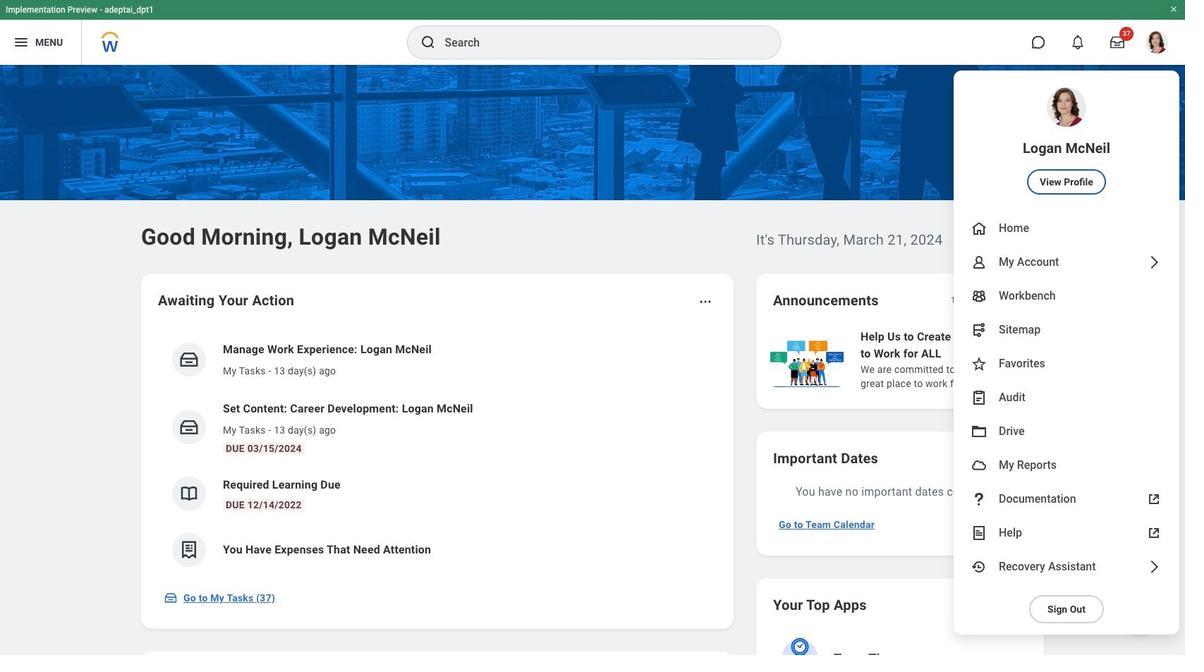 Task type: locate. For each thing, give the bounding box(es) containing it.
document image
[[971, 525, 988, 542]]

4 menu item from the top
[[954, 279, 1180, 313]]

list
[[768, 327, 1185, 392], [158, 330, 717, 579]]

avatar image
[[971, 457, 988, 474]]

0 vertical spatial inbox image
[[179, 349, 200, 370]]

search image
[[419, 34, 436, 51]]

ext link image for document icon
[[1146, 525, 1163, 542]]

inbox image
[[164, 591, 178, 605]]

2 ext link image from the top
[[1146, 525, 1163, 542]]

close environment banner image
[[1170, 5, 1178, 13]]

ext link image
[[1146, 491, 1163, 508], [1146, 525, 1163, 542]]

endpoints image
[[971, 322, 988, 339]]

question image
[[971, 491, 988, 508]]

1 ext link image from the top
[[1146, 491, 1163, 508]]

1 vertical spatial ext link image
[[1146, 525, 1163, 542]]

folder open image
[[971, 423, 988, 440]]

main content
[[0, 65, 1185, 656]]

home image
[[971, 220, 988, 237]]

notifications large image
[[1071, 35, 1085, 49]]

inbox image
[[179, 349, 200, 370], [179, 417, 200, 438]]

10 menu item from the top
[[954, 483, 1180, 517]]

contact card matrix manager image
[[971, 288, 988, 305]]

menu item
[[954, 71, 1180, 212], [954, 212, 1180, 246], [954, 246, 1180, 279], [954, 279, 1180, 313], [954, 313, 1180, 347], [954, 347, 1180, 381], [954, 381, 1180, 415], [954, 415, 1180, 449], [954, 449, 1180, 483], [954, 483, 1180, 517], [954, 517, 1180, 550]]

chevron right image
[[1146, 254, 1163, 271]]

user image
[[971, 254, 988, 271]]

11 menu item from the top
[[954, 517, 1180, 550]]

banner
[[0, 0, 1185, 635]]

1 vertical spatial inbox image
[[179, 417, 200, 438]]

status
[[951, 295, 974, 306]]

7 menu item from the top
[[954, 381, 1180, 415]]

star image
[[971, 356, 988, 373]]

0 vertical spatial ext link image
[[1146, 491, 1163, 508]]

inbox large image
[[1111, 35, 1125, 49]]

5 menu item from the top
[[954, 313, 1180, 347]]

menu
[[954, 71, 1180, 635]]

9 menu item from the top
[[954, 449, 1180, 483]]



Task type: describe. For each thing, give the bounding box(es) containing it.
1 menu item from the top
[[954, 71, 1180, 212]]

book open image
[[179, 483, 200, 505]]

6 menu item from the top
[[954, 347, 1180, 381]]

8 menu item from the top
[[954, 415, 1180, 449]]

x image
[[1154, 500, 1165, 511]]

ext link image for question icon
[[1146, 491, 1163, 508]]

logan mcneil image
[[1146, 31, 1168, 54]]

Search Workday  search field
[[445, 27, 751, 58]]

2 menu item from the top
[[954, 212, 1180, 246]]

0 horizontal spatial list
[[158, 330, 717, 579]]

chevron right small image
[[1009, 294, 1023, 308]]

related actions image
[[699, 295, 713, 309]]

1 horizontal spatial list
[[768, 327, 1185, 392]]

3 menu item from the top
[[954, 246, 1180, 279]]

justify image
[[13, 34, 30, 51]]

1 inbox image from the top
[[179, 349, 200, 370]]

2 inbox image from the top
[[179, 417, 200, 438]]

chevron left small image
[[984, 294, 998, 308]]

paste image
[[971, 389, 988, 406]]

dashboard expenses image
[[179, 540, 200, 561]]



Task type: vqa. For each thing, say whether or not it's contained in the screenshot.
"user" icon
yes



